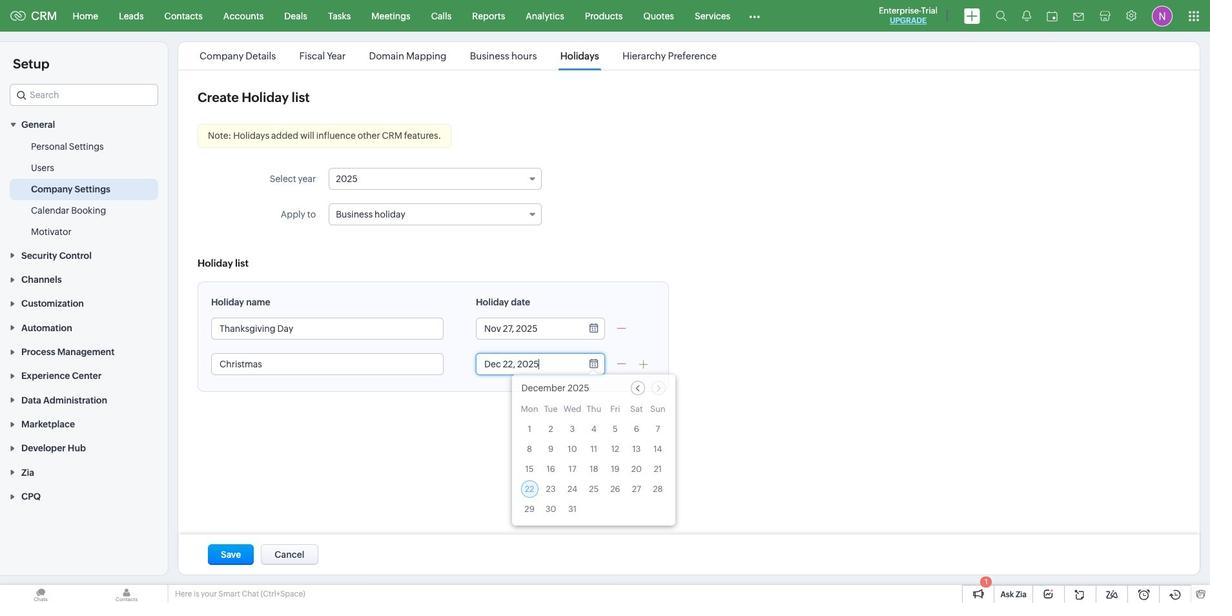 Task type: vqa. For each thing, say whether or not it's contained in the screenshot.
second row from the bottom
yes



Task type: locate. For each thing, give the bounding box(es) containing it.
2 holiday name text field from the top
[[212, 354, 443, 375]]

calendar image
[[1047, 11, 1058, 21]]

contacts image
[[86, 585, 167, 603]]

MMM d, yyyy text field
[[477, 318, 580, 339], [477, 354, 580, 375]]

create menu image
[[964, 8, 980, 24]]

list
[[188, 42, 728, 70]]

mails image
[[1073, 13, 1084, 20]]

0 vertical spatial mmm d, yyyy text field
[[477, 318, 580, 339]]

none field search
[[10, 84, 158, 106]]

4 row from the top
[[521, 460, 667, 478]]

1 vertical spatial mmm d, yyyy text field
[[477, 354, 580, 375]]

tuesday column header
[[542, 404, 560, 418]]

Holiday name text field
[[212, 318, 443, 339], [212, 354, 443, 375]]

None field
[[10, 84, 158, 106], [329, 168, 542, 190], [329, 203, 542, 225], [329, 168, 542, 190], [329, 203, 542, 225]]

1 vertical spatial holiday name text field
[[212, 354, 443, 375]]

signals image
[[1022, 10, 1031, 21]]

signals element
[[1014, 0, 1039, 32]]

0 vertical spatial holiday name text field
[[212, 318, 443, 339]]

5 row from the top
[[521, 480, 667, 498]]

1 mmm d, yyyy text field from the top
[[477, 318, 580, 339]]

grid
[[512, 402, 676, 526]]

monday column header
[[521, 404, 538, 418]]

2 mmm d, yyyy text field from the top
[[477, 354, 580, 375]]

holiday name text field for 1st "mmm d, yyyy" text box from the top of the page
[[212, 318, 443, 339]]

Other Modules field
[[741, 5, 769, 26]]

region
[[0, 136, 168, 243]]

1 holiday name text field from the top
[[212, 318, 443, 339]]

row
[[521, 404, 667, 418], [521, 420, 667, 438], [521, 440, 667, 458], [521, 460, 667, 478], [521, 480, 667, 498], [521, 500, 667, 518]]



Task type: describe. For each thing, give the bounding box(es) containing it.
saturday column header
[[628, 404, 645, 418]]

6 row from the top
[[521, 500, 667, 518]]

search image
[[996, 10, 1007, 21]]

Search text field
[[10, 85, 158, 105]]

mails element
[[1065, 1, 1092, 31]]

1 row from the top
[[521, 404, 667, 418]]

thursday column header
[[585, 404, 603, 418]]

wednesday column header
[[563, 404, 581, 418]]

sunday column header
[[649, 404, 667, 418]]

profile element
[[1144, 0, 1180, 31]]

2 row from the top
[[521, 420, 667, 438]]

chats image
[[0, 585, 81, 603]]

holiday name text field for 1st "mmm d, yyyy" text box from the bottom of the page
[[212, 354, 443, 375]]

friday column header
[[607, 404, 624, 418]]

profile image
[[1152, 5, 1173, 26]]

search element
[[988, 0, 1014, 32]]

3 row from the top
[[521, 440, 667, 458]]

create menu element
[[956, 0, 988, 31]]



